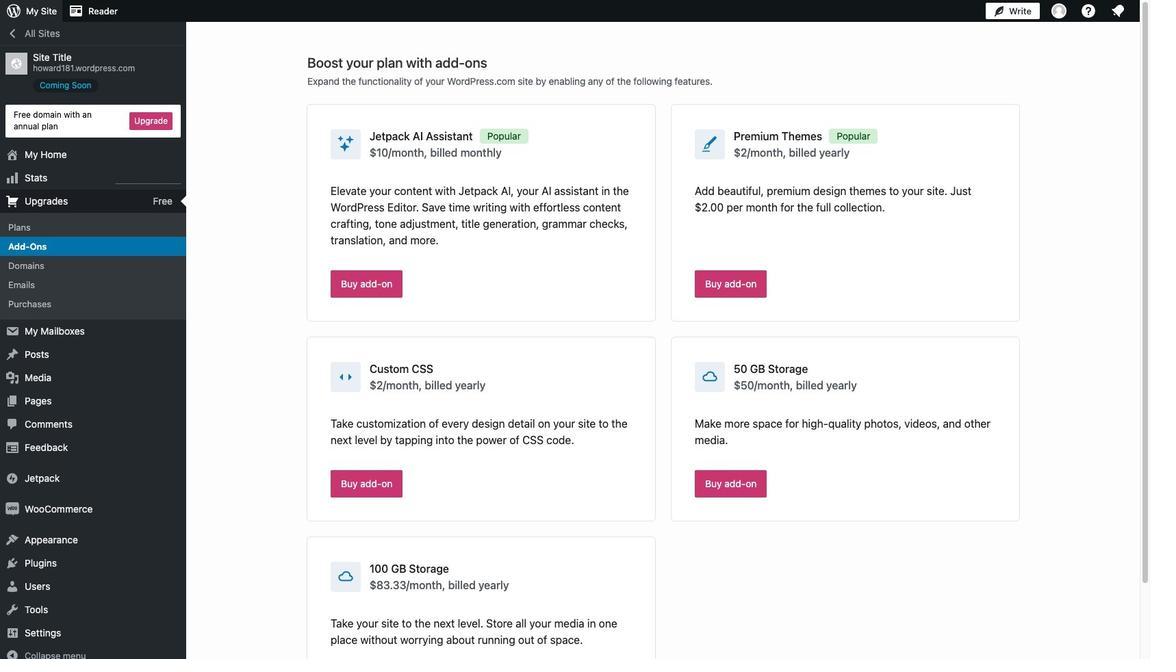 Task type: describe. For each thing, give the bounding box(es) containing it.
manage your notifications image
[[1110, 3, 1127, 19]]

help image
[[1081, 3, 1097, 19]]

my profile image
[[1052, 3, 1067, 18]]



Task type: vqa. For each thing, say whether or not it's contained in the screenshot.
the topmost Img
yes



Task type: locate. For each thing, give the bounding box(es) containing it.
img image
[[5, 472, 19, 485], [5, 502, 19, 516]]

highest hourly views 0 image
[[116, 175, 181, 184]]

0 vertical spatial img image
[[5, 472, 19, 485]]

2 img image from the top
[[5, 502, 19, 516]]

1 img image from the top
[[5, 472, 19, 485]]

1 vertical spatial img image
[[5, 502, 19, 516]]

main content
[[308, 54, 1020, 660]]



